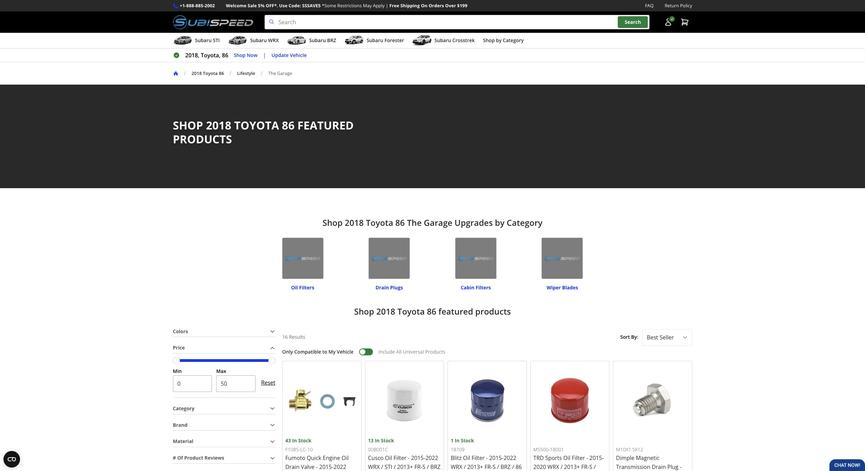 Task type: vqa. For each thing, say whether or not it's contained in the screenshot.
50 In Stock V-030405 OLM Full Replacement LED License Plate Housings - 2015-2021 Subaru WRX / 2013- 2020 BRZ / 2014-2018 Forester / 2016-2021 Crosstrek / 2017-2020 Impreza
no



Task type: locate. For each thing, give the bounding box(es) containing it.
shop for shop now
[[234, 52, 246, 58]]

filters
[[299, 285, 315, 291], [476, 285, 491, 291]]

oil right blitz in the bottom right of the page
[[464, 455, 471, 462]]

2022
[[426, 455, 439, 462], [504, 455, 517, 462]]

1 2022 from the left
[[426, 455, 439, 462]]

cusco oil filter - 2015-2022 wrx / sti / 2013+ fr-s / brz / 86 image
[[368, 364, 441, 437]]

stock inside 13 in stock 00b001c cusco oil filter - 2015-2022 wrx / sti / 2013+ fr-s / br
[[381, 438, 394, 444]]

brz
[[327, 37, 336, 44], [501, 464, 511, 471]]

subaru inside subaru forester dropdown button
[[367, 37, 384, 44]]

wiper blades image image
[[542, 238, 584, 279]]

oil right cusco
[[385, 455, 392, 462]]

in inside 43 in stock f108s-lc-10 fumoto quick engine oil drain valve - 2015-202
[[292, 438, 297, 444]]

1 subaru from the left
[[195, 37, 212, 44]]

2013+ inside the 1 in stock 18709 blitz oil filter - 2015-2022 wrx / 2013+ fr-s / brz / 86
[[468, 464, 484, 471]]

s inside 13 in stock 00b001c cusco oil filter - 2015-2022 wrx / sti / 2013+ fr-s / br
[[423, 464, 426, 471]]

1 vertical spatial brz
[[501, 464, 511, 471]]

- right cusco
[[408, 455, 410, 462]]

0 vertical spatial by
[[496, 37, 502, 44]]

toyota
[[203, 70, 218, 76], [366, 217, 394, 229], [398, 306, 425, 317]]

wrx
[[268, 37, 279, 44], [368, 464, 380, 471], [451, 464, 463, 471], [548, 464, 560, 471]]

3 filter from the left
[[572, 455, 585, 462]]

wrx down sports
[[548, 464, 560, 471]]

- inside 13 in stock 00b001c cusco oil filter - 2015-2022 wrx / sti / 2013+ fr-s / br
[[408, 455, 410, 462]]

- inside ms500-18001 trd sports oil filter - 2015- 2020 wrx / 2013+ fr-s
[[587, 455, 589, 462]]

material button
[[173, 437, 276, 447]]

2013+ inside 13 in stock 00b001c cusco oil filter - 2015-2022 wrx / sti / 2013+ fr-s / br
[[398, 464, 413, 471]]

toyota for shop 2018 toyota 86 the garage upgrades by category
[[366, 217, 394, 229]]

0 horizontal spatial brz
[[327, 37, 336, 44]]

filter for fr-
[[472, 455, 485, 462]]

oil
[[291, 285, 298, 291], [342, 455, 349, 462], [385, 455, 392, 462], [464, 455, 471, 462], [564, 455, 571, 462]]

1 horizontal spatial 2013+
[[468, 464, 484, 471]]

stock up 00b001c
[[381, 438, 394, 444]]

sti
[[213, 37, 220, 44], [385, 464, 393, 471]]

2022 for brz
[[504, 455, 517, 462]]

subaru sti
[[195, 37, 220, 44]]

2022 left trd
[[504, 455, 517, 462]]

1 in from the left
[[292, 438, 297, 444]]

0 horizontal spatial stock
[[298, 438, 312, 444]]

0 vertical spatial the
[[268, 70, 276, 76]]

0 vertical spatial sti
[[213, 37, 220, 44]]

2 2022 from the left
[[504, 455, 517, 462]]

2018 toyota 86
[[192, 70, 224, 76]]

3 fr- from the left
[[582, 464, 590, 471]]

2 stock from the left
[[381, 438, 394, 444]]

2022 left blitz in the bottom right of the page
[[426, 455, 439, 462]]

1 horizontal spatial in
[[375, 438, 380, 444]]

0 horizontal spatial in
[[292, 438, 297, 444]]

filters inside oil filters link
[[299, 285, 315, 291]]

2018 for shop 2018 toyota 86 featured products
[[206, 118, 231, 133]]

of
[[177, 455, 183, 462]]

return
[[665, 2, 680, 9]]

toyota,
[[201, 52, 221, 59]]

wrx inside 13 in stock 00b001c cusco oil filter - 2015-2022 wrx / sti / 2013+ fr-s / br
[[368, 464, 380, 471]]

drain inside 43 in stock f108s-lc-10 fumoto quick engine oil drain valve - 2015-202
[[286, 464, 300, 471]]

filter inside 13 in stock 00b001c cusco oil filter - 2015-2022 wrx / sti / 2013+ fr-s / br
[[394, 455, 407, 462]]

filter for /
[[394, 455, 407, 462]]

2022 inside 13 in stock 00b001c cusco oil filter - 2015-2022 wrx / sti / 2013+ fr-s / br
[[426, 455, 439, 462]]

1 2013+ from the left
[[398, 464, 413, 471]]

product
[[184, 455, 203, 462]]

drain down the fumoto
[[286, 464, 300, 471]]

transmission
[[617, 464, 651, 471]]

filter inside the 1 in stock 18709 blitz oil filter - 2015-2022 wrx / 2013+ fr-s / brz / 86
[[472, 455, 485, 462]]

home image
[[173, 71, 179, 76]]

a subaru forester thumbnail image image
[[345, 35, 364, 46]]

Min text field
[[173, 376, 212, 392]]

subaru
[[195, 37, 212, 44], [250, 37, 267, 44], [309, 37, 326, 44], [367, 37, 384, 44], [435, 37, 452, 44]]

+1-888-885-2002 link
[[180, 2, 215, 9]]

subaru crosstrek button
[[413, 34, 475, 48]]

0 horizontal spatial 2013+
[[398, 464, 413, 471]]

| right now
[[263, 52, 266, 59]]

wiper
[[547, 285, 561, 291]]

universal
[[403, 349, 424, 355]]

brand button
[[173, 420, 276, 431]]

stock inside the 1 in stock 18709 blitz oil filter - 2015-2022 wrx / 2013+ fr-s / brz / 86
[[461, 438, 474, 444]]

5%
[[258, 2, 265, 9]]

a subaru sti thumbnail image image
[[173, 35, 192, 46]]

select... image
[[683, 335, 688, 340]]

2022 for s
[[426, 455, 439, 462]]

filter right sports
[[572, 455, 585, 462]]

brz inside the 1 in stock 18709 blitz oil filter - 2015-2022 wrx / 2013+ fr-s / brz / 86
[[501, 464, 511, 471]]

3 subaru from the left
[[309, 37, 326, 44]]

1 horizontal spatial vehicle
[[337, 349, 354, 355]]

shop 2018 toyota 86 featured products
[[354, 306, 511, 317]]

brz left 2020
[[501, 464, 511, 471]]

subaru up now
[[250, 37, 267, 44]]

3 2013+ from the left
[[565, 464, 580, 471]]

drain plugs link
[[376, 281, 403, 291]]

2015-
[[411, 455, 426, 462], [490, 455, 504, 462], [590, 455, 604, 462], [319, 464, 334, 471]]

2013+ inside ms500-18001 trd sports oil filter - 2015- 2020 wrx / 2013+ fr-s
[[565, 464, 580, 471]]

1 vertical spatial sti
[[385, 464, 393, 471]]

2015- inside 13 in stock 00b001c cusco oil filter - 2015-2022 wrx / sti / 2013+ fr-s / br
[[411, 455, 426, 462]]

2 horizontal spatial toyota
[[398, 306, 425, 317]]

stock up 18709
[[461, 438, 474, 444]]

1 horizontal spatial brz
[[501, 464, 511, 471]]

wrx up update
[[268, 37, 279, 44]]

update
[[272, 52, 289, 58]]

#
[[173, 455, 176, 462]]

0 horizontal spatial fr-
[[415, 464, 423, 471]]

category inside "shop by category" dropdown button
[[503, 37, 524, 44]]

shop
[[484, 37, 495, 44], [234, 52, 246, 58], [323, 217, 343, 229], [354, 306, 375, 317]]

lifestyle link
[[237, 70, 261, 76], [237, 70, 255, 76]]

subaru inside subaru wrx dropdown button
[[250, 37, 267, 44]]

filters inside the "cabin filters" link
[[476, 285, 491, 291]]

subaru crosstrek
[[435, 37, 475, 44]]

subaru inside subaru brz "dropdown button"
[[309, 37, 326, 44]]

s inside the 1 in stock 18709 blitz oil filter - 2015-2022 wrx / 2013+ fr-s / brz / 86
[[493, 464, 496, 471]]

stock inside 43 in stock f108s-lc-10 fumoto quick engine oil drain valve - 2015-202
[[298, 438, 312, 444]]

sti inside 13 in stock 00b001c cusco oil filter - 2015-2022 wrx / sti / 2013+ fr-s / br
[[385, 464, 393, 471]]

crosstrek
[[453, 37, 475, 44]]

by inside dropdown button
[[496, 37, 502, 44]]

update vehicle
[[272, 52, 307, 58]]

results
[[289, 334, 306, 341]]

maximum slider
[[269, 357, 276, 364]]

1
[[451, 438, 454, 444]]

subaru forester button
[[345, 34, 404, 48]]

0 vertical spatial category
[[503, 37, 524, 44]]

in inside 13 in stock 00b001c cusco oil filter - 2015-2022 wrx / sti / 2013+ fr-s / br
[[375, 438, 380, 444]]

2018
[[192, 70, 202, 76], [206, 118, 231, 133], [345, 217, 364, 229], [377, 306, 396, 317]]

include
[[379, 349, 395, 355]]

drain left plug
[[652, 464, 667, 471]]

shop inside dropdown button
[[484, 37, 495, 44]]

2018 for shop 2018 toyota 86 the garage upgrades by category
[[345, 217, 364, 229]]

2 horizontal spatial fr-
[[582, 464, 590, 471]]

0 vertical spatial brz
[[327, 37, 336, 44]]

5 subaru from the left
[[435, 37, 452, 44]]

welcome sale 5% off*. use code: sssave5
[[226, 2, 321, 9]]

1 vertical spatial category
[[507, 217, 543, 229]]

16 results
[[283, 334, 306, 341]]

oil inside 43 in stock f108s-lc-10 fumoto quick engine oil drain valve - 2015-202
[[342, 455, 349, 462]]

1 horizontal spatial filter
[[472, 455, 485, 462]]

wrx down blitz in the bottom right of the page
[[451, 464, 463, 471]]

# of product reviews button
[[173, 453, 276, 464]]

drain left plugs
[[376, 285, 389, 291]]

13 in stock 00b001c cusco oil filter - 2015-2022 wrx / sti / 2013+ fr-s / br
[[368, 438, 441, 471]]

in inside the 1 in stock 18709 blitz oil filter - 2015-2022 wrx / 2013+ fr-s / brz / 86
[[455, 438, 460, 444]]

subaru for subaru brz
[[309, 37, 326, 44]]

subaru inside subaru sti dropdown button
[[195, 37, 212, 44]]

1 horizontal spatial 2022
[[504, 455, 517, 462]]

2015- inside the 1 in stock 18709 blitz oil filter - 2015-2022 wrx / 2013+ fr-s / brz / 86
[[490, 455, 504, 462]]

quick
[[307, 455, 322, 462]]

- right sports
[[587, 455, 589, 462]]

sort by:
[[621, 334, 639, 341]]

1 vertical spatial |
[[263, 52, 266, 59]]

oil down 18001
[[564, 455, 571, 462]]

2018,
[[185, 52, 200, 59]]

filters down oil filters image in the left of the page
[[299, 285, 315, 291]]

vehicle down a subaru brz thumbnail image
[[290, 52, 307, 58]]

products
[[476, 306, 511, 317]]

the garage link
[[268, 70, 298, 76]]

open widget image
[[3, 451, 20, 468]]

a subaru wrx thumbnail image image
[[228, 35, 248, 46]]

drain inside the drain plugs link
[[376, 285, 389, 291]]

in right 13
[[375, 438, 380, 444]]

plug
[[668, 464, 679, 471]]

0 horizontal spatial sti
[[213, 37, 220, 44]]

to
[[323, 349, 328, 355]]

0 horizontal spatial filter
[[394, 455, 407, 462]]

2 vertical spatial toyota
[[398, 306, 425, 317]]

/ inside ms500-18001 trd sports oil filter - 2015- 2020 wrx / 2013+ fr-s
[[561, 464, 563, 471]]

subaru inside subaru crosstrek dropdown button
[[435, 37, 452, 44]]

885-
[[196, 2, 205, 9]]

cabin filters link
[[461, 281, 491, 291]]

vehicle right my
[[337, 349, 354, 355]]

oil right engine on the bottom left of page
[[342, 455, 349, 462]]

2 horizontal spatial stock
[[461, 438, 474, 444]]

vehicle
[[290, 52, 307, 58], [337, 349, 354, 355]]

lifestyle
[[237, 70, 255, 76]]

cusco
[[368, 455, 384, 462]]

filters for oil filters
[[299, 285, 315, 291]]

1 horizontal spatial toyota
[[366, 217, 394, 229]]

in right 1
[[455, 438, 460, 444]]

2 subaru from the left
[[250, 37, 267, 44]]

subaru up the 2018, toyota, 86
[[195, 37, 212, 44]]

my
[[329, 349, 336, 355]]

filter right blitz in the bottom right of the page
[[472, 455, 485, 462]]

sti down 00b001c
[[385, 464, 393, 471]]

1 horizontal spatial fr-
[[485, 464, 493, 471]]

2 horizontal spatial 2013+
[[565, 464, 580, 471]]

0 horizontal spatial vehicle
[[290, 52, 307, 58]]

0 horizontal spatial toyota
[[203, 70, 218, 76]]

0 horizontal spatial filters
[[299, 285, 315, 291]]

fumoto
[[286, 455, 306, 462]]

00b001c
[[368, 446, 388, 453]]

1 fr- from the left
[[415, 464, 423, 471]]

1 filter from the left
[[394, 455, 407, 462]]

3 stock from the left
[[461, 438, 474, 444]]

oil filters link
[[291, 281, 315, 291]]

1 horizontal spatial filters
[[476, 285, 491, 291]]

filters right cabin on the bottom right of page
[[476, 285, 491, 291]]

price
[[173, 345, 185, 351]]

0 horizontal spatial s
[[423, 464, 426, 471]]

search input field
[[265, 15, 650, 29]]

1 filters from the left
[[299, 285, 315, 291]]

compatible
[[295, 349, 321, 355]]

oil inside the 1 in stock 18709 blitz oil filter - 2015-2022 wrx / 2013+ fr-s / brz / 86
[[464, 455, 471, 462]]

1 horizontal spatial drain
[[376, 285, 389, 291]]

2 s from the left
[[493, 464, 496, 471]]

0 vertical spatial vehicle
[[290, 52, 307, 58]]

reset
[[261, 379, 276, 387]]

1 horizontal spatial s
[[493, 464, 496, 471]]

1 horizontal spatial stock
[[381, 438, 394, 444]]

drain inside 'm10x1.5x12 dimple magnetic transmission drain plug'
[[652, 464, 667, 471]]

2 horizontal spatial drain
[[652, 464, 667, 471]]

min
[[173, 368, 182, 375]]

2018 inside shop 2018 toyota 86 featured products
[[206, 118, 231, 133]]

2 filters from the left
[[476, 285, 491, 291]]

1 horizontal spatial |
[[386, 2, 389, 9]]

filter right cusco
[[394, 455, 407, 462]]

stock for blitz
[[461, 438, 474, 444]]

colors button
[[173, 327, 276, 337]]

0 horizontal spatial drain
[[286, 464, 300, 471]]

1 vertical spatial toyota
[[366, 217, 394, 229]]

2 in from the left
[[375, 438, 380, 444]]

1 horizontal spatial garage
[[424, 217, 453, 229]]

reviews
[[205, 455, 224, 462]]

minimum slider
[[173, 357, 180, 364]]

faq
[[646, 2, 654, 9]]

2 filter from the left
[[472, 455, 485, 462]]

2018 toyota 86 link down the 2018, toyota, 86
[[192, 70, 224, 76]]

f108s-
[[286, 446, 301, 453]]

3 s from the left
[[590, 464, 593, 471]]

fr- inside ms500-18001 trd sports oil filter - 2015- 2020 wrx / 2013+ fr-s
[[582, 464, 590, 471]]

in for cusco
[[375, 438, 380, 444]]

welcome
[[226, 2, 247, 9]]

toyota
[[234, 118, 279, 133]]

3 in from the left
[[455, 438, 460, 444]]

4 subaru from the left
[[367, 37, 384, 44]]

subaru right a subaru brz thumbnail image
[[309, 37, 326, 44]]

filter inside ms500-18001 trd sports oil filter - 2015- 2020 wrx / 2013+ fr-s
[[572, 455, 585, 462]]

sti up toyota,
[[213, 37, 220, 44]]

fr- inside the 1 in stock 18709 blitz oil filter - 2015-2022 wrx / 2013+ fr-s / brz / 86
[[485, 464, 493, 471]]

subaru left crosstrek
[[435, 37, 452, 44]]

2 horizontal spatial filter
[[572, 455, 585, 462]]

sale
[[248, 2, 257, 9]]

1 s from the left
[[423, 464, 426, 471]]

0 horizontal spatial 2022
[[426, 455, 439, 462]]

in right 43
[[292, 438, 297, 444]]

2022 inside the 1 in stock 18709 blitz oil filter - 2015-2022 wrx / 2013+ fr-s / brz / 86
[[504, 455, 517, 462]]

0 vertical spatial |
[[386, 2, 389, 9]]

subaru sti button
[[173, 34, 220, 48]]

1 horizontal spatial the
[[407, 217, 422, 229]]

18001
[[551, 446, 564, 453]]

toyota for shop 2018 toyota 86 featured products
[[398, 306, 425, 317]]

0 horizontal spatial garage
[[277, 70, 292, 76]]

brz left a subaru forester thumbnail image
[[327, 37, 336, 44]]

- inside the 1 in stock 18709 blitz oil filter - 2015-2022 wrx / 2013+ fr-s / brz / 86
[[486, 455, 488, 462]]

upgrades
[[455, 217, 493, 229]]

colors
[[173, 328, 188, 335]]

- right blitz in the bottom right of the page
[[486, 455, 488, 462]]

2 horizontal spatial in
[[455, 438, 460, 444]]

subaru wrx
[[250, 37, 279, 44]]

stock up lc-
[[298, 438, 312, 444]]

2018 toyota 86 link
[[192, 70, 230, 76], [192, 70, 224, 76]]

2 horizontal spatial s
[[590, 464, 593, 471]]

2 2013+ from the left
[[468, 464, 484, 471]]

shop for shop 2018 toyota 86 the garage upgrades by category
[[323, 217, 343, 229]]

lc-
[[301, 446, 308, 453]]

sssave5
[[302, 2, 321, 9]]

sort
[[621, 334, 631, 341]]

2 fr- from the left
[[485, 464, 493, 471]]

subaru left forester
[[367, 37, 384, 44]]

- right valve
[[316, 464, 318, 471]]

wrx down cusco
[[368, 464, 380, 471]]

drain plugs image image
[[369, 238, 410, 279]]

| left the free at the top left
[[386, 2, 389, 9]]

1 horizontal spatial sti
[[385, 464, 393, 471]]

vehicle inside button
[[290, 52, 307, 58]]

1 stock from the left
[[298, 438, 312, 444]]



Task type: describe. For each thing, give the bounding box(es) containing it.
subaru for subaru forester
[[367, 37, 384, 44]]

brand
[[173, 422, 188, 428]]

over
[[446, 2, 456, 9]]

888-
[[187, 2, 196, 9]]

featured
[[439, 306, 474, 317]]

only
[[283, 349, 293, 355]]

engine
[[323, 455, 340, 462]]

now
[[247, 52, 258, 58]]

shop 2018 toyota 86 featured products
[[173, 118, 354, 147]]

1 vertical spatial vehicle
[[337, 349, 354, 355]]

blades
[[563, 285, 579, 291]]

0 horizontal spatial the
[[268, 70, 276, 76]]

a subaru brz thumbnail image image
[[287, 35, 307, 46]]

s inside ms500-18001 trd sports oil filter - 2015- 2020 wrx / 2013+ fr-s
[[590, 464, 593, 471]]

wrx inside the 1 in stock 18709 blitz oil filter - 2015-2022 wrx / 2013+ fr-s / brz / 86
[[451, 464, 463, 471]]

13
[[368, 438, 374, 444]]

subaru brz button
[[287, 34, 336, 48]]

subaru brz
[[309, 37, 336, 44]]

0 vertical spatial garage
[[277, 70, 292, 76]]

shop now
[[234, 52, 258, 58]]

filters for cabin filters
[[476, 285, 491, 291]]

86 inside shop 2018 toyota 86 featured products
[[282, 118, 295, 133]]

subaru forester
[[367, 37, 404, 44]]

86 inside the 1 in stock 18709 blitz oil filter - 2015-2022 wrx / 2013+ fr-s / brz / 86
[[516, 464, 522, 471]]

2020
[[534, 464, 547, 471]]

return policy
[[665, 2, 693, 9]]

43 in stock f108s-lc-10 fumoto quick engine oil drain valve - 2015-202
[[286, 438, 357, 471]]

2002
[[205, 2, 215, 9]]

sti inside dropdown button
[[213, 37, 220, 44]]

18709
[[451, 446, 465, 453]]

drain plugs
[[376, 285, 403, 291]]

subaru for subaru sti
[[195, 37, 212, 44]]

reset button
[[261, 375, 276, 391]]

Max text field
[[216, 376, 256, 392]]

$199
[[458, 2, 468, 9]]

policy
[[681, 2, 693, 9]]

stock for lc-
[[298, 438, 312, 444]]

0 vertical spatial toyota
[[203, 70, 218, 76]]

forester
[[385, 37, 404, 44]]

wrx inside ms500-18001 trd sports oil filter - 2015- 2020 wrx / 2013+ fr-s
[[548, 464, 560, 471]]

shop by category button
[[484, 34, 524, 48]]

on
[[421, 2, 428, 9]]

*some restrictions may apply | free shipping on orders over $199
[[322, 2, 468, 9]]

stock for cusco
[[381, 438, 394, 444]]

2018, toyota, 86
[[185, 52, 229, 59]]

shipping
[[401, 2, 420, 9]]

16
[[283, 334, 288, 341]]

faq link
[[646, 2, 654, 9]]

subaru for subaru wrx
[[250, 37, 267, 44]]

blitz oil filter - 2015-2022 wrx / 2013+ fr-s / brz / 86 image
[[451, 364, 524, 437]]

free
[[390, 2, 400, 9]]

1 vertical spatial by
[[495, 217, 505, 229]]

2015- inside ms500-18001 trd sports oil filter - 2015- 2020 wrx / 2013+ fr-s
[[590, 455, 604, 462]]

brz inside "dropdown button"
[[327, 37, 336, 44]]

shop now link
[[234, 51, 258, 59]]

fumoto quick engine oil drain valve - 2015-2022 wrx / 2013+ fr-s / brz / 86 image
[[286, 364, 359, 437]]

cabin filters image image
[[456, 238, 497, 279]]

shop 2018 toyota 86 the garage upgrades by category
[[323, 217, 543, 229]]

wiper blades link
[[547, 281, 579, 291]]

2018 toyota 86 link down toyota,
[[192, 70, 230, 76]]

in for blitz
[[455, 438, 460, 444]]

Select... button
[[643, 329, 693, 346]]

43
[[286, 438, 291, 444]]

- inside 43 in stock f108s-lc-10 fumoto quick engine oil drain valve - 2015-202
[[316, 464, 318, 471]]

trd
[[534, 455, 544, 462]]

dimple magnetic transmission drain plug - 2013+ fr-s / brz automatic /  automatic image
[[617, 364, 690, 437]]

button image
[[665, 18, 673, 26]]

products
[[173, 132, 232, 147]]

1 vertical spatial garage
[[424, 217, 453, 229]]

shop for shop by category
[[484, 37, 495, 44]]

fr- inside 13 in stock 00b001c cusco oil filter - 2015-2022 wrx / sti / 2013+ fr-s / br
[[415, 464, 423, 471]]

material
[[173, 438, 194, 445]]

wiper blades
[[547, 285, 579, 291]]

ms500-18001 trd sports oil filter - 2015- 2020 wrx / 2013+ fr-s 
[[534, 446, 604, 471]]

all
[[397, 349, 402, 355]]

shop
[[173, 118, 203, 133]]

wrx inside dropdown button
[[268, 37, 279, 44]]

blitz
[[451, 455, 462, 462]]

*some
[[322, 2, 337, 9]]

a subaru crosstrek thumbnail image image
[[413, 35, 432, 46]]

oil inside 13 in stock 00b001c cusco oil filter - 2015-2022 wrx / sti / 2013+ fr-s / br
[[385, 455, 392, 462]]

m10x1.5x12 dimple magnetic transmission drain plug 
[[617, 447, 688, 471]]

cabin
[[461, 285, 475, 291]]

shop by category
[[484, 37, 524, 44]]

may
[[363, 2, 372, 9]]

subaru for subaru crosstrek
[[435, 37, 452, 44]]

subaru wrx button
[[228, 34, 279, 48]]

featured
[[298, 118, 354, 133]]

0 horizontal spatial |
[[263, 52, 266, 59]]

oil filters
[[291, 285, 315, 291]]

return policy link
[[665, 2, 693, 9]]

code:
[[289, 2, 301, 9]]

cabin filters
[[461, 285, 491, 291]]

oil down oil filters image in the left of the page
[[291, 285, 298, 291]]

oil inside ms500-18001 trd sports oil filter - 2015- 2020 wrx / 2013+ fr-s
[[564, 455, 571, 462]]

trd sports oil filter - 2015-2020 wrx / 2013+ fr-s / brz / 86 image
[[534, 364, 607, 437]]

off*.
[[266, 2, 278, 9]]

max
[[216, 368, 226, 375]]

valve
[[301, 464, 315, 471]]

+1-888-885-2002
[[180, 2, 215, 9]]

by:
[[632, 334, 639, 341]]

in for lc-
[[292, 438, 297, 444]]

subispeed logo image
[[173, 15, 254, 29]]

2015- inside 43 in stock f108s-lc-10 fumoto quick engine oil drain valve - 2015-202
[[319, 464, 334, 471]]

dimple
[[617, 455, 635, 462]]

shop for shop 2018 toyota 86 featured products
[[354, 306, 375, 317]]

1 vertical spatial the
[[407, 217, 422, 229]]

oil filters image image
[[282, 238, 324, 279]]

2018 for shop 2018 toyota 86 featured products
[[377, 306, 396, 317]]

only compatible to my vehicle
[[283, 349, 354, 355]]

use
[[279, 2, 288, 9]]



